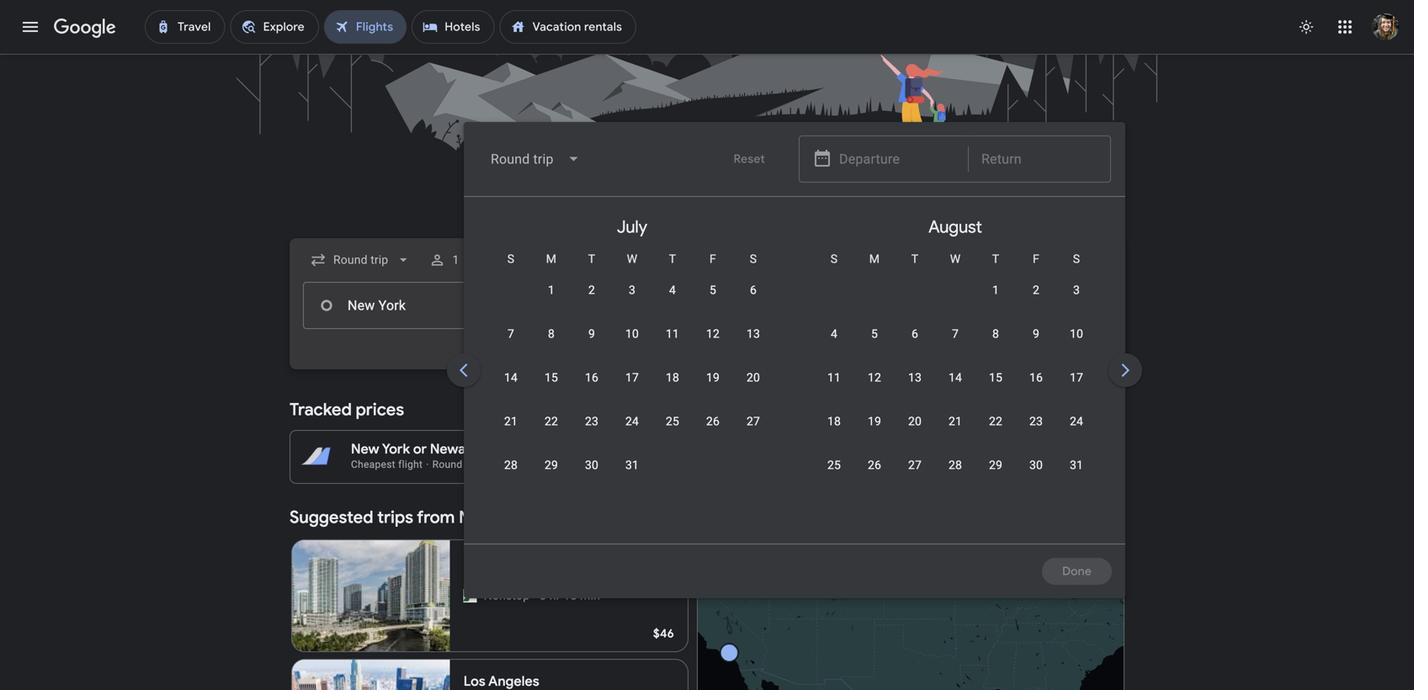 Task type: locate. For each thing, give the bounding box(es) containing it.
m
[[546, 252, 557, 266], [870, 252, 880, 266]]

0 horizontal spatial 22
[[545, 415, 558, 429]]

10 right fri, aug 9 element
[[1070, 327, 1084, 341]]

3 inside 'july' row group
[[629, 283, 636, 297]]

august row group
[[794, 204, 1117, 537]]

2 button
[[572, 282, 612, 322], [1016, 282, 1057, 322]]

1 horizontal spatial w
[[950, 252, 961, 266]]

25 button left 'mon, aug 26' element
[[814, 457, 855, 498]]

21 inside 'july' row group
[[504, 415, 518, 429]]

9 button
[[572, 326, 612, 366], [1016, 326, 1057, 366]]

sat, aug 3 element
[[1074, 282, 1080, 299]]

9 right the mon, jul 8 element
[[589, 327, 595, 341]]

25
[[666, 415, 680, 429], [828, 458, 841, 472]]

23 for tue, jul 23 element
[[585, 415, 599, 429]]

fri, aug 2 element
[[1033, 282, 1040, 299]]

10
[[626, 327, 639, 341], [1070, 327, 1084, 341]]

round
[[433, 459, 463, 471], [818, 459, 849, 471]]

8 inside august row group
[[993, 327, 1000, 341]]

4 left fri, jul 5 element
[[669, 283, 676, 297]]

1 horizontal spatial 19
[[868, 415, 882, 429]]

26
[[706, 415, 720, 429], [868, 458, 882, 472]]

10 button
[[612, 326, 653, 366], [1057, 326, 1097, 366]]

sun, jul 28 element
[[504, 457, 518, 474]]

1 inside popup button
[[452, 253, 459, 267]]

8 inside 'july' row group
[[548, 327, 555, 341]]

5 inside 'july' row group
[[710, 283, 717, 297]]

20 button
[[733, 370, 774, 410], [895, 413, 935, 454]]

18 for 'thu, jul 18' element
[[666, 371, 680, 385]]

1 24 from the left
[[626, 415, 639, 429]]

1 w from the left
[[627, 252, 638, 266]]

or
[[413, 441, 427, 458]]

23 right mon, jul 22 element
[[585, 415, 599, 429]]

0 horizontal spatial 10 button
[[612, 326, 653, 366]]

21 up the chicago
[[504, 415, 518, 429]]

30 inside august row group
[[1030, 458, 1043, 472]]

2 trip from the left
[[851, 459, 867, 471]]

6
[[750, 283, 757, 297], [912, 327, 919, 341]]

1 21 button from the left
[[491, 413, 531, 454]]

1 horizontal spatial 4
[[831, 327, 838, 341]]

mon, jul 8 element
[[548, 326, 555, 343]]

18 button
[[653, 370, 693, 410], [814, 413, 855, 454]]

row containing 4
[[814, 318, 1097, 366]]

0 horizontal spatial trip
[[465, 459, 481, 471]]

None text field
[[303, 282, 541, 329]]

w inside 'july' row group
[[627, 252, 638, 266]]

1 vertical spatial 19
[[868, 415, 882, 429]]

30 right thu, aug 29 element
[[1030, 458, 1043, 472]]

0 horizontal spatial f
[[710, 252, 717, 266]]

row containing 7
[[491, 318, 774, 366]]

1 15 from the left
[[545, 371, 558, 385]]

25 for thu, jul 25 element
[[666, 415, 680, 429]]

1
[[452, 253, 459, 267], [548, 283, 555, 297], [993, 283, 1000, 297]]

19 inside august row group
[[868, 415, 882, 429]]

25 inside august row group
[[828, 458, 841, 472]]

sat, jul 27 element
[[747, 413, 760, 430]]

row up wed, jul 31 element
[[491, 406, 774, 454]]

2 29 button from the left
[[976, 457, 1016, 498]]

trip left 'mon, aug 26' element
[[851, 459, 867, 471]]

fri, aug 30 element
[[1030, 457, 1043, 474]]

3 button up 'wed, jul 10' element
[[612, 282, 653, 322]]

1 horizontal spatial 13
[[908, 371, 922, 385]]

13 button up sat, jul 20 element
[[733, 326, 774, 366]]

0 horizontal spatial 12 button
[[693, 326, 733, 366]]

2 16 from the left
[[1030, 371, 1043, 385]]

1 horizontal spatial 3 button
[[1057, 282, 1097, 322]]

f up fri, jul 5 element
[[710, 252, 717, 266]]

1 horizontal spatial 25
[[828, 458, 841, 472]]

15 inside 'july' row group
[[545, 371, 558, 385]]

0 horizontal spatial 3
[[540, 589, 547, 603]]

17 inside august row group
[[1070, 371, 1084, 385]]

1 horizontal spatial 30 button
[[1016, 457, 1057, 498]]

23 inside 'july' row group
[[585, 415, 599, 429]]

2 horizontal spatial york
[[803, 441, 831, 458]]

14 button up wed, aug 21 element
[[935, 370, 976, 410]]

21 button
[[491, 413, 531, 454], [935, 413, 976, 454]]

27 button
[[733, 413, 774, 454], [895, 457, 935, 498]]

wed, aug 21 element
[[949, 413, 962, 430]]

2 28 from the left
[[949, 458, 962, 472]]

f inside august row group
[[1033, 252, 1040, 266]]

m up mon, aug 5 "element"
[[870, 252, 880, 266]]

18
[[666, 371, 680, 385], [828, 415, 841, 429], [564, 589, 577, 603]]

0 horizontal spatial 8
[[548, 327, 555, 341]]

1 t from the left
[[588, 252, 596, 266]]

1 horizontal spatial 22 button
[[976, 413, 1016, 454]]

3 button up sat, aug 10 element
[[1057, 282, 1097, 322]]

22 button up mon, jul 29 element
[[531, 413, 572, 454]]

11 inside august row group
[[828, 371, 841, 385]]

2 17 from the left
[[1070, 371, 1084, 385]]

19 inside 'july' row group
[[706, 371, 720, 385]]

12 button
[[693, 326, 733, 366], [855, 370, 895, 410]]

row
[[531, 268, 774, 322], [976, 268, 1097, 322], [491, 318, 774, 366], [814, 318, 1097, 366], [491, 362, 774, 410], [814, 362, 1097, 410], [491, 406, 774, 454], [814, 406, 1097, 454], [491, 450, 653, 498], [814, 450, 1097, 498]]

22 inside august row group
[[989, 415, 1003, 429]]

5 button up the fri, jul 12 element
[[693, 282, 733, 322]]

row up wed, jul 17 element
[[491, 318, 774, 366]]

1 horizontal spatial m
[[870, 252, 880, 266]]

27 button right fri, jul 26 element
[[733, 413, 774, 454]]

6 inside august row group
[[912, 327, 919, 341]]

miami up mar
[[464, 554, 502, 571]]

to inside new york to miami round trip
[[834, 441, 848, 458]]

16 button
[[572, 370, 612, 410], [1016, 370, 1057, 410]]

1 9 from the left
[[589, 327, 595, 341]]

m for july
[[546, 252, 557, 266]]

4 s from the left
[[1073, 252, 1081, 266]]

2 22 button from the left
[[976, 413, 1016, 454]]

1 vertical spatial departure text field
[[839, 283, 955, 328]]

31
[[626, 458, 639, 472], [1070, 458, 1084, 472]]

trips
[[377, 507, 413, 528]]

6 button
[[733, 282, 774, 322], [895, 326, 935, 366]]

4 button up thu, jul 11 element on the left top of page
[[653, 282, 693, 322]]

29 inside august row group
[[989, 458, 1003, 472]]

flight
[[398, 459, 423, 471]]

1 horizontal spatial 15
[[989, 371, 1003, 385]]

29 down the chicago
[[545, 458, 558, 472]]

7 inside 'july' row group
[[508, 327, 515, 341]]

s
[[508, 252, 515, 266], [750, 252, 757, 266], [831, 252, 838, 266], [1073, 252, 1081, 266]]

1 horizontal spatial 4 button
[[814, 326, 855, 366]]

round down new york or newark to chicago
[[433, 459, 463, 471]]

0 vertical spatial 26
[[706, 415, 720, 429]]

0 horizontal spatial 25
[[666, 415, 680, 429]]

wed, jul 10 element
[[626, 326, 639, 343]]

1 2 from the left
[[589, 283, 595, 297]]

2 22 from the left
[[989, 415, 1003, 429]]

york inside region
[[497, 507, 532, 528]]

28 button
[[491, 457, 531, 498], [935, 457, 976, 498]]

new up cheapest
[[351, 441, 379, 458]]

row containing 21
[[491, 406, 774, 454]]

0 horizontal spatial 7 button
[[491, 326, 531, 366]]

0 vertical spatial 5
[[710, 283, 717, 297]]

12 inside august row group
[[868, 371, 882, 385]]

8 left fri, aug 9 element
[[993, 327, 1000, 341]]

0 horizontal spatial 17
[[626, 371, 639, 385]]

1 vertical spatial 6 button
[[895, 326, 935, 366]]

2 15 from the left
[[989, 371, 1003, 385]]

2 2 button from the left
[[1016, 282, 1057, 322]]

13 for tue, aug 13 "element"
[[908, 371, 922, 385]]

9 right thu, aug 8 'element'
[[1033, 327, 1040, 341]]

1 inside 'july' row group
[[548, 283, 555, 297]]

0 horizontal spatial 5 button
[[693, 282, 733, 322]]

18 inside august row group
[[828, 415, 841, 429]]

2 to from the left
[[834, 441, 848, 458]]

1 horizontal spatial 21
[[949, 415, 962, 429]]

m inside august row group
[[870, 252, 880, 266]]

w for august
[[950, 252, 961, 266]]

2 9 from the left
[[1033, 327, 1040, 341]]

21
[[504, 415, 518, 429], [949, 415, 962, 429]]

frontier image
[[464, 589, 477, 603]]

30 button
[[572, 457, 612, 498], [1016, 457, 1057, 498]]

25 inside 'july' row group
[[666, 415, 680, 429]]

12 button up fri, jul 19 element
[[693, 326, 733, 366]]

2 s from the left
[[750, 252, 757, 266]]

4 inside august row group
[[831, 327, 838, 341]]

18 up new york to miami round trip
[[828, 415, 841, 429]]

f inside 'july' row group
[[710, 252, 717, 266]]

1 horizontal spatial 12
[[868, 371, 882, 385]]

0 vertical spatial 13 button
[[733, 326, 774, 366]]

2 31 from the left
[[1070, 458, 1084, 472]]

15 left tue, jul 16 element
[[545, 371, 558, 385]]

29 left fri, aug 30 element
[[989, 458, 1003, 472]]

 image
[[533, 588, 536, 605]]

1 vertical spatial 5
[[871, 327, 878, 341]]

30
[[585, 458, 599, 472], [1030, 458, 1043, 472]]

2 7 button from the left
[[935, 326, 976, 366]]

row containing 11
[[814, 362, 1097, 410]]

2 24 from the left
[[1070, 415, 1084, 429]]

28 inside 'july' row group
[[504, 458, 518, 472]]

t up tue, aug 6 element
[[912, 252, 919, 266]]

10 inside 'july' row group
[[626, 327, 639, 341]]

1 31 from the left
[[626, 458, 639, 472]]

24 for sat, aug 24 element on the right bottom of the page
[[1070, 415, 1084, 429]]

8 button
[[531, 326, 572, 366], [976, 326, 1016, 366]]

1 horizontal spatial 28
[[949, 458, 962, 472]]

20 button up the tue, aug 27 "element"
[[895, 413, 935, 454]]

tue, aug 20 element
[[908, 413, 922, 430]]

1 horizontal spatial 24 button
[[1057, 413, 1097, 454]]

8 button inside august row group
[[976, 326, 1016, 366]]

1 button for july
[[531, 282, 572, 322]]

21 button up sun, jul 28 element
[[491, 413, 531, 454]]

18 inside suggested trips from new york region
[[564, 589, 577, 603]]

25 left fri, jul 26 element
[[666, 415, 680, 429]]

2 10 from the left
[[1070, 327, 1084, 341]]

17 button up sat, aug 24 element on the right bottom of the page
[[1057, 370, 1097, 410]]

16 left sat, aug 17 element
[[1030, 371, 1043, 385]]

1 vertical spatial 4 button
[[814, 326, 855, 366]]

0 vertical spatial return text field
[[982, 136, 1098, 182]]

20 inside august row group
[[908, 415, 922, 429]]

0 horizontal spatial 30
[[585, 458, 599, 472]]

1 vertical spatial 20
[[908, 415, 922, 429]]

0 horizontal spatial 1
[[452, 253, 459, 267]]

7
[[508, 327, 515, 341], [952, 327, 959, 341]]

tue, aug 27 element
[[908, 457, 922, 474]]

grid containing july
[[471, 204, 1415, 554]]

None field
[[477, 139, 594, 179], [303, 245, 419, 275], [477, 139, 594, 179], [303, 245, 419, 275]]

11 button
[[653, 326, 693, 366], [814, 370, 855, 410]]

22
[[545, 415, 558, 429], [989, 415, 1003, 429]]

23
[[585, 415, 599, 429], [1030, 415, 1043, 429]]

trip
[[465, 459, 481, 471], [851, 459, 867, 471]]

2 30 button from the left
[[1016, 457, 1057, 498]]

0 horizontal spatial 22 button
[[531, 413, 572, 454]]

23 inside august row group
[[1030, 415, 1043, 429]]

23 button
[[572, 413, 612, 454], [1016, 413, 1057, 454]]

suggested trips from new york
[[290, 507, 532, 528]]

28 button left thu, aug 29 element
[[935, 457, 976, 498]]

0 vertical spatial 27
[[747, 415, 760, 429]]

1 23 from the left
[[585, 415, 599, 429]]

18 inside 'july' row group
[[666, 371, 680, 385]]

16 inside 'july' row group
[[585, 371, 599, 385]]

1 vertical spatial 12
[[868, 371, 882, 385]]

1 horizontal spatial 29 button
[[976, 457, 1016, 498]]

1 23 button from the left
[[572, 413, 612, 454]]

13 right mon, aug 12 element
[[908, 371, 922, 385]]

w
[[627, 252, 638, 266], [950, 252, 961, 266]]

2 w from the left
[[950, 252, 961, 266]]

20 for sat, jul 20 element
[[747, 371, 760, 385]]

change appearance image
[[1287, 7, 1327, 47]]

17 button inside august row group
[[1057, 370, 1097, 410]]

0 horizontal spatial 26 button
[[693, 413, 733, 454]]

28 inside august row group
[[949, 458, 962, 472]]

16 right mon, jul 15 element
[[585, 371, 599, 385]]

thu, jul 4 element
[[669, 282, 676, 299]]

m inside 'july' row group
[[546, 252, 557, 266]]

2 30 from the left
[[1030, 458, 1043, 472]]

2 23 from the left
[[1030, 415, 1043, 429]]

mon, aug 5 element
[[871, 326, 878, 343]]

1 horizontal spatial new
[[459, 507, 494, 528]]

0 horizontal spatial 11
[[666, 327, 680, 341]]

0 horizontal spatial 9
[[589, 327, 595, 341]]

2 button up tue, jul 9 element
[[572, 282, 612, 322]]

19 right sun, aug 18 element
[[868, 415, 882, 429]]

new
[[351, 441, 379, 458], [772, 441, 800, 458], [459, 507, 494, 528]]

7 for wed, aug 7 element
[[952, 327, 959, 341]]

1 horizontal spatial trip
[[851, 459, 867, 471]]

thu, jul 11 element
[[666, 326, 680, 343]]

6 right fri, jul 5 element
[[750, 283, 757, 297]]

new right from
[[459, 507, 494, 528]]

10 button up wed, jul 17 element
[[612, 326, 653, 366]]

11
[[666, 327, 680, 341], [828, 371, 841, 385]]

12 for the fri, jul 12 element
[[706, 327, 720, 341]]

9 inside 'july' row group
[[589, 327, 595, 341]]

row containing 28
[[491, 450, 653, 498]]

0 horizontal spatial 27
[[747, 415, 760, 429]]

6 for sat, jul 6 element
[[750, 283, 757, 297]]

fri, aug 23 element
[[1030, 413, 1043, 430]]

0 horizontal spatial 28 button
[[491, 457, 531, 498]]

22 left fri, aug 23 "element" at bottom
[[989, 415, 1003, 429]]

1 vertical spatial 13 button
[[895, 370, 935, 410]]

17 button up wed, jul 24 element
[[612, 370, 653, 410]]

25 button
[[653, 413, 693, 454], [814, 457, 855, 498]]

24
[[626, 415, 639, 429], [1070, 415, 1084, 429]]

5 right thu, jul 4 element
[[710, 283, 717, 297]]

to left sun, jul 28 element
[[482, 441, 495, 458]]

2 21 button from the left
[[935, 413, 976, 454]]

to
[[482, 441, 495, 458], [834, 441, 848, 458]]

0 vertical spatial 11
[[666, 327, 680, 341]]

14 button up sun, jul 21 'element'
[[491, 370, 531, 410]]

1 8 button from the left
[[531, 326, 572, 366]]

15 for thu, aug 15 element
[[989, 371, 1003, 385]]

0 horizontal spatial 27 button
[[733, 413, 774, 454]]

tue, jul 16 element
[[585, 370, 599, 386]]

1 3 button from the left
[[612, 282, 653, 322]]

0 horizontal spatial 18
[[564, 589, 577, 603]]

22 inside 'july' row group
[[545, 415, 558, 429]]

8 button up mon, jul 15 element
[[531, 326, 572, 366]]

7 button up the sun, jul 14 element
[[491, 326, 531, 366]]

2 16 button from the left
[[1016, 370, 1057, 410]]

1 button
[[531, 282, 572, 322], [976, 282, 1016, 322]]

mar 18 – 27
[[464, 572, 528, 586]]

11 inside 'july' row group
[[666, 327, 680, 341]]

Return text field
[[982, 136, 1098, 182], [981, 283, 1097, 328]]

27 for sat, jul 27 element
[[747, 415, 760, 429]]

1 vertical spatial miami
[[464, 554, 502, 571]]

7 button up wed, aug 14 element
[[935, 326, 976, 366]]

0 horizontal spatial york
[[382, 441, 410, 458]]

28
[[504, 458, 518, 472], [949, 458, 962, 472]]

30 right mon, jul 29 element
[[585, 458, 599, 472]]

18 right hr
[[564, 589, 577, 603]]

30 inside 'july' row group
[[585, 458, 599, 472]]

7 left the mon, jul 8 element
[[508, 327, 515, 341]]

2 23 button from the left
[[1016, 413, 1057, 454]]

5 inside august row group
[[871, 327, 878, 341]]

17 right tue, jul 16 element
[[626, 371, 639, 385]]

row down mon, jul 22 element
[[491, 450, 653, 498]]

0 horizontal spatial 15
[[545, 371, 558, 385]]

1 8 from the left
[[548, 327, 555, 341]]

1 horizontal spatial 1 button
[[976, 282, 1016, 322]]

19 button
[[693, 370, 733, 410], [855, 413, 895, 454]]

19
[[706, 371, 720, 385], [868, 415, 882, 429]]

1 button
[[422, 240, 490, 280]]

tue, jul 2 element
[[589, 282, 595, 299]]

17 button
[[612, 370, 653, 410], [1057, 370, 1097, 410]]

5 button
[[693, 282, 733, 322], [855, 326, 895, 366]]

sat, aug 31 element
[[1070, 457, 1084, 474]]

1 7 button from the left
[[491, 326, 531, 366]]

28 button left mon, jul 29 element
[[491, 457, 531, 498]]

14 button
[[491, 370, 531, 410], [935, 370, 976, 410]]

2 inside august row group
[[1033, 283, 1040, 297]]

tracked prices region
[[290, 390, 1125, 484]]

2 2 from the left
[[1033, 283, 1040, 297]]

26 button
[[693, 413, 733, 454], [855, 457, 895, 498]]

row containing 18
[[814, 406, 1097, 454]]

7 inside august row group
[[952, 327, 959, 341]]

10 button up sat, aug 17 element
[[1057, 326, 1097, 366]]

t
[[588, 252, 596, 266], [669, 252, 676, 266], [912, 252, 919, 266], [993, 252, 1000, 266]]

1 horizontal spatial 27
[[908, 458, 922, 472]]

16 inside august row group
[[1030, 371, 1043, 385]]

1 28 from the left
[[504, 458, 518, 472]]

31 right tue, jul 30 element
[[626, 458, 639, 472]]

15
[[545, 371, 558, 385], [989, 371, 1003, 385]]

17
[[626, 371, 639, 385], [1070, 371, 1084, 385]]

thu, aug 29 element
[[989, 457, 1003, 474]]

13 inside 'july' row group
[[747, 327, 760, 341]]

0 horizontal spatial 26
[[706, 415, 720, 429]]

1 21 from the left
[[504, 415, 518, 429]]

4 button
[[653, 282, 693, 322], [814, 326, 855, 366]]

1 vertical spatial 25 button
[[814, 457, 855, 498]]

9 button up tue, jul 16 element
[[572, 326, 612, 366]]

1 horizontal spatial 29
[[989, 458, 1003, 472]]

27
[[747, 415, 760, 429], [908, 458, 922, 472]]

3 for august
[[1074, 283, 1080, 297]]

1 10 from the left
[[626, 327, 639, 341]]

5 for mon, aug 5 "element"
[[871, 327, 878, 341]]

21 inside august row group
[[949, 415, 962, 429]]

9
[[589, 327, 595, 341], [1033, 327, 1040, 341]]

22 button
[[531, 413, 572, 454], [976, 413, 1016, 454]]

20 for tue, aug 20 element
[[908, 415, 922, 429]]

fri, jul 5 element
[[710, 282, 717, 299]]

1 16 from the left
[[585, 371, 599, 385]]

5 right sun, aug 4 element
[[871, 327, 878, 341]]

m for august
[[870, 252, 880, 266]]

2 m from the left
[[870, 252, 880, 266]]

24 inside august row group
[[1070, 415, 1084, 429]]

14
[[504, 371, 518, 385], [949, 371, 962, 385]]

0 horizontal spatial 21 button
[[491, 413, 531, 454]]

2 14 from the left
[[949, 371, 962, 385]]

2 1 button from the left
[[976, 282, 1016, 322]]

26 button left the tue, aug 27 "element"
[[855, 457, 895, 498]]

york down sun, aug 18 element
[[803, 441, 831, 458]]

12 inside 'july' row group
[[706, 327, 720, 341]]

8 button up thu, aug 15 element
[[976, 326, 1016, 366]]

8
[[548, 327, 555, 341], [993, 327, 1000, 341]]

17 inside 'july' row group
[[626, 371, 639, 385]]

trip down newark
[[465, 459, 481, 471]]

1 horizontal spatial 20 button
[[895, 413, 935, 454]]

flights
[[639, 148, 776, 208]]

21 for wed, aug 21 element
[[949, 415, 962, 429]]

1 22 button from the left
[[531, 413, 572, 454]]

11 left mon, aug 12 element
[[828, 371, 841, 385]]

1 28 button from the left
[[491, 457, 531, 498]]

0 horizontal spatial 5
[[710, 283, 717, 297]]

min
[[580, 589, 601, 603]]

30 for fri, aug 30 element
[[1030, 458, 1043, 472]]

18 button up thu, jul 25 element
[[653, 370, 693, 410]]

mon, jul 15 element
[[545, 370, 558, 386]]

sun, aug 11 element
[[828, 370, 841, 386]]

explore button
[[661, 351, 753, 385]]

0 vertical spatial 18
[[666, 371, 680, 385]]

16 for fri, aug 16 element
[[1030, 371, 1043, 385]]

1 1 button from the left
[[531, 282, 572, 322]]

0 horizontal spatial 12
[[706, 327, 720, 341]]

1 horizontal spatial 30
[[1030, 458, 1043, 472]]

31 button right fri, aug 30 element
[[1057, 457, 1097, 498]]

1 horizontal spatial 28 button
[[935, 457, 976, 498]]

1 round from the left
[[433, 459, 463, 471]]

w for july
[[627, 252, 638, 266]]

0 horizontal spatial 30 button
[[572, 457, 612, 498]]

1 horizontal spatial 2 button
[[1016, 282, 1057, 322]]

1 horizontal spatial 13 button
[[895, 370, 935, 410]]

new york to miami round trip
[[772, 441, 889, 471]]

24 button
[[612, 413, 653, 454], [1057, 413, 1097, 454]]

s right 1 popup button
[[508, 252, 515, 266]]

tue, jul 30 element
[[585, 457, 599, 474]]

4 inside 'july' row group
[[669, 283, 676, 297]]

26 inside august row group
[[868, 458, 882, 472]]

cheapest flight
[[351, 459, 423, 471]]

all
[[1092, 402, 1105, 418]]

york
[[382, 441, 410, 458], [803, 441, 831, 458], [497, 507, 532, 528]]

29 inside 'july' row group
[[545, 458, 558, 472]]

28 for sun, jul 28 element
[[504, 458, 518, 472]]

trip inside new york to miami round trip
[[851, 459, 867, 471]]

2 29 from the left
[[989, 458, 1003, 472]]

28 left thu, aug 29 element
[[949, 458, 962, 472]]

0 horizontal spatial m
[[546, 252, 557, 266]]

12
[[706, 327, 720, 341], [868, 371, 882, 385]]

1 30 button from the left
[[572, 457, 612, 498]]

13
[[747, 327, 760, 341], [908, 371, 922, 385]]

29
[[545, 458, 558, 472], [989, 458, 1003, 472]]

1 horizontal spatial 12 button
[[855, 370, 895, 410]]

22 up the chicago
[[545, 415, 558, 429]]

24 button up wed, jul 31 element
[[612, 413, 653, 454]]

28 down the chicago
[[504, 458, 518, 472]]

17 for wed, jul 17 element
[[626, 371, 639, 385]]

w up wed, jul 3 'element'
[[627, 252, 638, 266]]

3 t from the left
[[912, 252, 919, 266]]

new inside new york to miami round trip
[[772, 441, 800, 458]]

wed, jul 24 element
[[626, 413, 639, 430]]

30 for tue, jul 30 element
[[585, 458, 599, 472]]

16 button up fri, aug 23 "element" at bottom
[[1016, 370, 1057, 410]]

row containing 14
[[491, 362, 774, 410]]

Flight search field
[[276, 122, 1415, 599]]

2 inside 'july' row group
[[589, 283, 595, 297]]

26 for 'mon, aug 26' element
[[868, 458, 882, 472]]

0 vertical spatial 4
[[669, 283, 676, 297]]

25 for sun, aug 25 element
[[828, 458, 841, 472]]

9 inside august row group
[[1033, 327, 1040, 341]]

row down wed, aug 21 element
[[814, 450, 1097, 498]]

2 f from the left
[[1033, 252, 1040, 266]]

2 8 from the left
[[993, 327, 1000, 341]]

w inside august row group
[[950, 252, 961, 266]]

1 horizontal spatial 9
[[1033, 327, 1040, 341]]

29 button
[[531, 457, 572, 498], [976, 457, 1016, 498]]

21 button up wed, aug 28 element
[[935, 413, 976, 454]]

1 horizontal spatial 18 button
[[814, 413, 855, 454]]

1 inside august row group
[[993, 283, 1000, 297]]

row up wed, aug 28 element
[[814, 406, 1097, 454]]

31 inside 'july' row group
[[626, 458, 639, 472]]

3
[[629, 283, 636, 297], [1074, 283, 1080, 297], [540, 589, 547, 603]]

10 for sat, aug 10 element
[[1070, 327, 1084, 341]]

0 horizontal spatial 17 button
[[612, 370, 653, 410]]

york inside new york to miami round trip
[[803, 441, 831, 458]]

2 3 button from the left
[[1057, 282, 1097, 322]]

31 for wed, jul 31 element
[[626, 458, 639, 472]]

1 horizontal spatial 2
[[1033, 283, 1040, 297]]

new for new york or newark to chicago
[[351, 441, 379, 458]]

1 horizontal spatial 16 button
[[1016, 370, 1057, 410]]

29 button right wed, aug 28 element
[[976, 457, 1016, 498]]

2
[[589, 283, 595, 297], [1033, 283, 1040, 297]]

0 horizontal spatial 14 button
[[491, 370, 531, 410]]

1 f from the left
[[710, 252, 717, 266]]

15 inside august row group
[[989, 371, 1003, 385]]

york for to
[[803, 441, 831, 458]]

2 24 button from the left
[[1057, 413, 1097, 454]]

18 – 27
[[488, 572, 528, 586]]

0 vertical spatial 6
[[750, 283, 757, 297]]

19 button up 'mon, aug 26' element
[[855, 413, 895, 454]]

york for or
[[382, 441, 410, 458]]

sun, jul 21 element
[[504, 413, 518, 430]]

1 2 button from the left
[[572, 282, 612, 322]]

2 8 button from the left
[[976, 326, 1016, 366]]

1 30 from the left
[[585, 458, 599, 472]]

24 inside 'july' row group
[[626, 415, 639, 429]]

2 7 from the left
[[952, 327, 959, 341]]

t up thu, aug 1 element
[[993, 252, 1000, 266]]

26 button right thu, jul 25 element
[[693, 413, 733, 454]]

27 inside august row group
[[908, 458, 922, 472]]

4 for sun, aug 4 element
[[831, 327, 838, 341]]

s up sat, jul 6 element
[[750, 252, 757, 266]]

f
[[710, 252, 717, 266], [1033, 252, 1040, 266]]

1 7 from the left
[[508, 327, 515, 341]]

0 horizontal spatial 13 button
[[733, 326, 774, 366]]

1 horizontal spatial 14
[[949, 371, 962, 385]]

17 up view
[[1070, 371, 1084, 385]]

1 17 from the left
[[626, 371, 639, 385]]

29 button right sun, jul 28 element
[[531, 457, 572, 498]]

29 for thu, aug 29 element
[[989, 458, 1003, 472]]

15 button
[[531, 370, 572, 410], [976, 370, 1016, 410]]

suggested
[[290, 507, 373, 528]]

18 left fri, jul 19 element
[[666, 371, 680, 385]]

1 horizontal spatial 11 button
[[814, 370, 855, 410]]

31 button
[[612, 457, 653, 498], [1057, 457, 1097, 498]]

1 29 from the left
[[545, 458, 558, 472]]

31 inside august row group
[[1070, 458, 1084, 472]]

row up 'wed, jul 10' element
[[531, 268, 774, 322]]

1 trip from the left
[[465, 459, 481, 471]]

thu, jul 25 element
[[666, 413, 680, 430]]

1 17 button from the left
[[612, 370, 653, 410]]

1 button up thu, aug 8 'element'
[[976, 282, 1016, 322]]

14 inside august row group
[[949, 371, 962, 385]]

mon, jul 22 element
[[545, 413, 558, 430]]

10 inside august row group
[[1070, 327, 1084, 341]]

5
[[710, 283, 717, 297], [871, 327, 878, 341]]

1 horizontal spatial 6
[[912, 327, 919, 341]]

fri, aug 16 element
[[1030, 370, 1043, 386]]

14 inside 'july' row group
[[504, 371, 518, 385]]

6 inside 'july' row group
[[750, 283, 757, 297]]

sat, jul 20 element
[[747, 370, 760, 386]]

26 inside 'july' row group
[[706, 415, 720, 429]]

4 left mon, aug 5 "element"
[[831, 327, 838, 341]]

2 17 button from the left
[[1057, 370, 1097, 410]]

2 21 from the left
[[949, 415, 962, 429]]

miami
[[851, 441, 889, 458], [464, 554, 502, 571]]

1 22 from the left
[[545, 415, 558, 429]]

1 horizontal spatial 3
[[629, 283, 636, 297]]

13 inside august row group
[[908, 371, 922, 385]]

27 button right 'mon, aug 26' element
[[895, 457, 935, 498]]

11 button up sun, aug 18 element
[[814, 370, 855, 410]]

new inside region
[[459, 507, 494, 528]]

5 button up mon, aug 12 element
[[855, 326, 895, 366]]

0 vertical spatial miami
[[851, 441, 889, 458]]

22 button up thu, aug 29 element
[[976, 413, 1016, 454]]

20
[[747, 371, 760, 385], [908, 415, 922, 429]]

9 for fri, aug 9 element
[[1033, 327, 1040, 341]]

7 button
[[491, 326, 531, 366], [935, 326, 976, 366]]

3 s from the left
[[831, 252, 838, 266]]

8 right sun, jul 7 element
[[548, 327, 555, 341]]

1 14 from the left
[[504, 371, 518, 385]]

3 button
[[612, 282, 653, 322], [1057, 282, 1097, 322]]

grid
[[471, 204, 1415, 554]]

13 button inside 'july' row group
[[733, 326, 774, 366]]

27 inside 'july' row group
[[747, 415, 760, 429]]

Departure text field
[[840, 136, 956, 182], [839, 283, 955, 328]]

2 for august
[[1033, 283, 1040, 297]]

2 28 button from the left
[[935, 457, 976, 498]]

20 inside 'july' row group
[[747, 371, 760, 385]]

14 left mon, jul 15 element
[[504, 371, 518, 385]]

25 left 'mon, aug 26' element
[[828, 458, 841, 472]]

3 button for july
[[612, 282, 653, 322]]

3 inside august row group
[[1074, 283, 1080, 297]]

2 round from the left
[[818, 459, 849, 471]]

13 button
[[733, 326, 774, 366], [895, 370, 935, 410]]

12 right the sun, aug 11 element
[[868, 371, 882, 385]]

0 horizontal spatial 6
[[750, 283, 757, 297]]

1 vertical spatial 11
[[828, 371, 841, 385]]

row group
[[1117, 204, 1415, 537]]

27 for the tue, aug 27 "element"
[[908, 458, 922, 472]]

sun, jul 14 element
[[504, 370, 518, 386]]

to down sun, aug 18 element
[[834, 441, 848, 458]]

7 right tue, aug 6 element
[[952, 327, 959, 341]]

1 vertical spatial 19 button
[[855, 413, 895, 454]]

1 m from the left
[[546, 252, 557, 266]]



Task type: describe. For each thing, give the bounding box(es) containing it.
sat, jul 6 element
[[750, 282, 757, 299]]

july row group
[[471, 204, 794, 537]]

tracked prices
[[290, 399, 404, 421]]

29 for mon, jul 29 element
[[545, 458, 558, 472]]

46 US dollars text field
[[653, 626, 674, 642]]

14 for wed, aug 14 element
[[949, 371, 962, 385]]

hr
[[550, 589, 561, 603]]

1 button for august
[[976, 282, 1016, 322]]

0 vertical spatial 5 button
[[693, 282, 733, 322]]

13 for sat, jul 13 element
[[747, 327, 760, 341]]

1 9 button from the left
[[572, 326, 612, 366]]

1 15 button from the left
[[531, 370, 572, 410]]

0 vertical spatial 26 button
[[693, 413, 733, 454]]

1 for august
[[993, 283, 1000, 297]]

1 vertical spatial 20 button
[[895, 413, 935, 454]]

view all
[[1062, 402, 1105, 418]]

chicago
[[498, 441, 551, 458]]

4 for thu, jul 4 element
[[669, 283, 676, 297]]

sat, aug 24 element
[[1070, 413, 1084, 430]]

august
[[929, 216, 983, 238]]

mon, aug 26 element
[[868, 457, 882, 474]]

1 24 button from the left
[[612, 413, 653, 454]]

16 for tue, jul 16 element
[[585, 371, 599, 385]]

0 vertical spatial 25 button
[[653, 413, 693, 454]]

thu, jul 18 element
[[666, 370, 680, 386]]

suggested trips from new york region
[[290, 498, 1125, 690]]

1 vertical spatial 11 button
[[814, 370, 855, 410]]

4 t from the left
[[993, 252, 1000, 266]]

2 14 button from the left
[[935, 370, 976, 410]]

3 for july
[[629, 283, 636, 297]]

tue, jul 9 element
[[589, 326, 595, 343]]

fri, aug 9 element
[[1033, 326, 1040, 343]]

2 10 button from the left
[[1057, 326, 1097, 366]]

new york or newark to chicago
[[351, 441, 551, 458]]

none text field inside flight search box
[[303, 282, 541, 329]]

thu, aug 8 element
[[993, 326, 1000, 343]]

tue, aug 6 element
[[912, 326, 919, 343]]

newark
[[430, 441, 479, 458]]

fri, jul 12 element
[[706, 326, 720, 343]]

0 vertical spatial 19 button
[[693, 370, 733, 410]]

tue, jul 23 element
[[585, 413, 599, 430]]

explore
[[698, 360, 740, 376]]

wed, aug 7 element
[[952, 326, 959, 343]]

0 vertical spatial departure text field
[[840, 136, 956, 182]]

wed, jul 31 element
[[626, 457, 639, 474]]

23 for fri, aug 23 "element" at bottom
[[1030, 415, 1043, 429]]

2 15 button from the left
[[976, 370, 1016, 410]]

11 for the sun, aug 11 element
[[828, 371, 841, 385]]

sun, aug 4 element
[[831, 326, 838, 343]]

0 vertical spatial 18 button
[[653, 370, 693, 410]]

mon, jul 29 element
[[545, 457, 558, 474]]

cheapest
[[351, 459, 396, 471]]

30 button inside august row group
[[1016, 457, 1057, 498]]

3 hr 18 min
[[540, 589, 601, 603]]

previous image
[[444, 350, 484, 391]]

31 for sat, aug 31 element
[[1070, 458, 1084, 472]]

0 horizontal spatial 6 button
[[733, 282, 774, 322]]

1 horizontal spatial 27 button
[[895, 457, 935, 498]]

1 s from the left
[[508, 252, 515, 266]]

next image
[[1106, 350, 1146, 391]]

july
[[617, 216, 648, 238]]

wed, jul 17 element
[[626, 370, 639, 386]]

miami inside suggested trips from new york region
[[464, 554, 502, 571]]

wed, aug 14 element
[[949, 370, 962, 386]]

3 button for august
[[1057, 282, 1097, 322]]

prices
[[356, 399, 404, 421]]

0 vertical spatial 27 button
[[733, 413, 774, 454]]

fri, jul 26 element
[[706, 413, 720, 430]]

22 button inside august row group
[[976, 413, 1016, 454]]

from
[[417, 507, 455, 528]]

1 16 button from the left
[[572, 370, 612, 410]]

28 for wed, aug 28 element
[[949, 458, 962, 472]]

1 vertical spatial return text field
[[981, 283, 1097, 328]]

22 for mon, jul 22 element
[[545, 415, 558, 429]]

8 button inside 'july' row group
[[531, 326, 572, 366]]

14 for the sun, jul 14 element
[[504, 371, 518, 385]]

round trip
[[433, 459, 481, 471]]

sat, aug 10 element
[[1070, 326, 1084, 343]]

$46
[[653, 626, 674, 642]]

0 vertical spatial 20 button
[[733, 370, 774, 410]]

3 inside suggested trips from new york region
[[540, 589, 547, 603]]

wed, aug 28 element
[[949, 457, 962, 474]]

10 for 'wed, jul 10' element
[[626, 327, 639, 341]]

sun, jul 7 element
[[508, 326, 515, 343]]

1 horizontal spatial 25 button
[[814, 457, 855, 498]]

fri, jul 19 element
[[706, 370, 720, 386]]

row up fri, aug 9 element
[[976, 268, 1097, 322]]

thu, aug 22 element
[[989, 413, 1003, 430]]

2 t from the left
[[669, 252, 676, 266]]

1 horizontal spatial 26 button
[[855, 457, 895, 498]]

1 29 button from the left
[[531, 457, 572, 498]]

tue, aug 13 element
[[908, 370, 922, 386]]

18 for sun, aug 18 element
[[828, 415, 841, 429]]

round inside new york to miami round trip
[[818, 459, 849, 471]]

tracked
[[290, 399, 352, 421]]

view
[[1062, 402, 1090, 418]]

12 for mon, aug 12 element
[[868, 371, 882, 385]]

f for july
[[710, 252, 717, 266]]

sat, jul 13 element
[[747, 326, 760, 343]]

13 button inside august row group
[[895, 370, 935, 410]]

mon, jul 1 element
[[548, 282, 555, 299]]

17 for sat, aug 17 element
[[1070, 371, 1084, 385]]

thu, aug 1 element
[[993, 282, 1000, 299]]

1 14 button from the left
[[491, 370, 531, 410]]

nonstop
[[484, 589, 530, 603]]

1 horizontal spatial 19 button
[[855, 413, 895, 454]]

22 button inside 'july' row group
[[531, 413, 572, 454]]

9 for tue, jul 9 element
[[589, 327, 595, 341]]

2 for july
[[589, 283, 595, 297]]

miami inside new york to miami round trip
[[851, 441, 889, 458]]

8 for the mon, jul 8 element
[[548, 327, 555, 341]]

7 for sun, jul 7 element
[[508, 327, 515, 341]]

24 for wed, jul 24 element
[[626, 415, 639, 429]]

grid inside flight search box
[[471, 204, 1415, 554]]

2 9 button from the left
[[1016, 326, 1057, 366]]

f for august
[[1033, 252, 1040, 266]]

sun, aug 25 element
[[828, 457, 841, 474]]

sun, aug 18 element
[[828, 413, 841, 430]]

0 horizontal spatial 4 button
[[653, 282, 693, 322]]

0 vertical spatial 11 button
[[653, 326, 693, 366]]

1 31 button from the left
[[612, 457, 653, 498]]

mon, aug 12 element
[[868, 370, 882, 386]]

wed, jul 3 element
[[629, 282, 636, 299]]

2 31 button from the left
[[1057, 457, 1097, 498]]

30 button inside 'july' row group
[[572, 457, 612, 498]]

1 horizontal spatial 5 button
[[855, 326, 895, 366]]

2 button for july
[[572, 282, 612, 322]]

17 button inside 'july' row group
[[612, 370, 653, 410]]

main menu image
[[20, 17, 40, 37]]

8 for thu, aug 8 'element'
[[993, 327, 1000, 341]]

26 for fri, jul 26 element
[[706, 415, 720, 429]]

mon, aug 19 element
[[868, 413, 882, 430]]

15 for mon, jul 15 element
[[545, 371, 558, 385]]

1 for july
[[548, 283, 555, 297]]

thu, aug 15 element
[[989, 370, 1003, 386]]

row containing 25
[[814, 450, 1097, 498]]

1 10 button from the left
[[612, 326, 653, 366]]

2 button for august
[[1016, 282, 1057, 322]]

21 for sun, jul 21 'element'
[[504, 415, 518, 429]]

19 for mon, aug 19 element
[[868, 415, 882, 429]]

5 for fri, jul 5 element
[[710, 283, 717, 297]]

sat, aug 17 element
[[1070, 370, 1084, 386]]

19 for fri, jul 19 element
[[706, 371, 720, 385]]

1 to from the left
[[482, 441, 495, 458]]

6 for tue, aug 6 element
[[912, 327, 919, 341]]

1 vertical spatial 12 button
[[855, 370, 895, 410]]

22 for thu, aug 22 element
[[989, 415, 1003, 429]]

mar
[[464, 572, 485, 586]]

11 for thu, jul 11 element on the left top of page
[[666, 327, 680, 341]]

new for new york to miami round trip
[[772, 441, 800, 458]]



Task type: vqa. For each thing, say whether or not it's contained in the screenshot.


